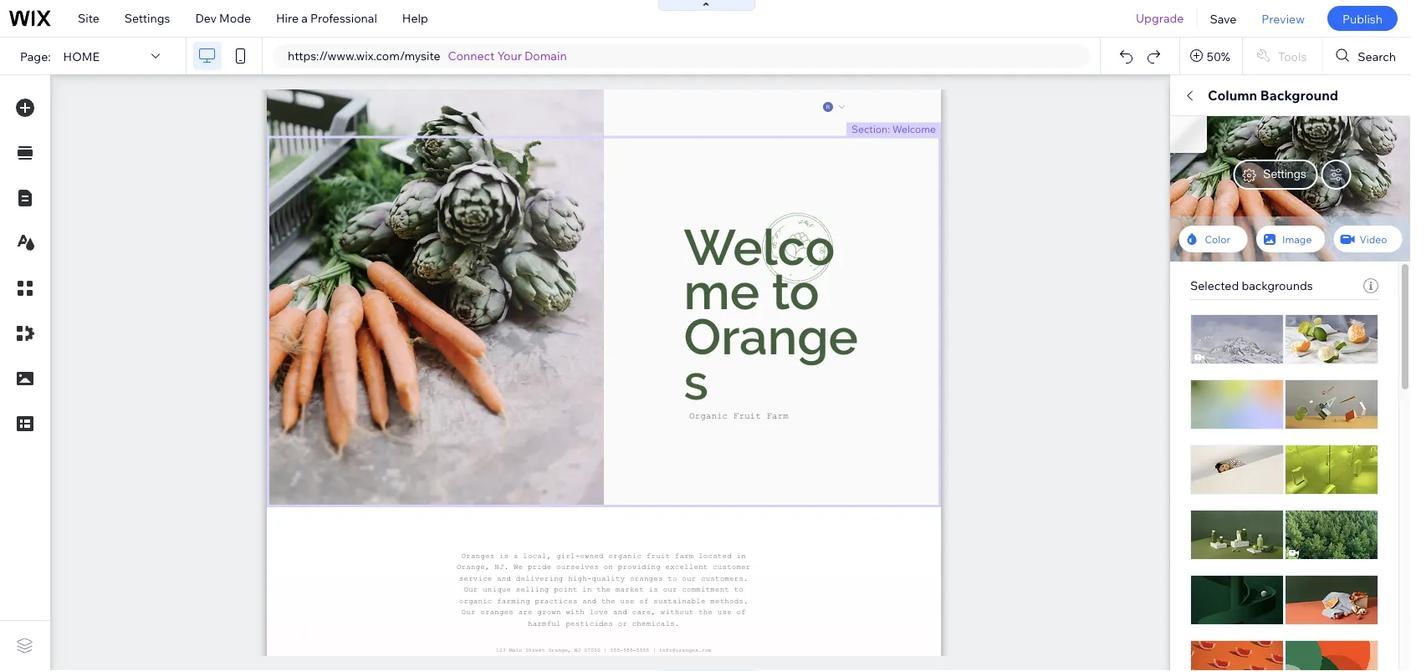Task type: locate. For each thing, give the bounding box(es) containing it.
1 horizontal spatial settings
[[1263, 167, 1306, 181]]

a
[[301, 11, 308, 26]]

https://www.wix.com/mysite connect your domain
[[288, 49, 567, 63]]

vector art
[[1190, 480, 1246, 495]]

change button
[[1301, 212, 1359, 233], [1301, 315, 1359, 335], [1301, 418, 1359, 438], [1301, 521, 1359, 541]]

publish
[[1342, 11, 1383, 26]]

welcome
[[892, 123, 936, 136], [1201, 616, 1259, 632]]

2 vertical spatial column
[[1190, 377, 1233, 392]]

change for fourth change button from the top of the page
[[1312, 525, 1348, 537]]

hire
[[276, 11, 299, 26]]

vector
[[1190, 480, 1226, 495]]

50%
[[1207, 49, 1230, 63]]

1 vertical spatial welcome
[[1201, 616, 1259, 632]]

background for 1st change button
[[1235, 171, 1301, 186]]

settings
[[124, 11, 170, 26], [1263, 167, 1306, 181]]

selected
[[1190, 279, 1239, 293]]

search button
[[1323, 38, 1411, 74]]

mode
[[219, 11, 251, 26]]

1 change from the top
[[1312, 216, 1348, 229]]

welcome left the to
[[1201, 616, 1259, 632]]

professional
[[310, 11, 377, 26]]

0 vertical spatial column background
[[1208, 87, 1338, 104]]

column background
[[1208, 87, 1338, 104], [1190, 274, 1302, 289], [1190, 377, 1302, 392]]

column for 3rd change button from the bottom
[[1190, 274, 1233, 289]]

4 change from the top
[[1312, 525, 1348, 537]]

quick
[[1190, 87, 1228, 104]]

section
[[1190, 171, 1232, 186]]

quick edit
[[1190, 87, 1257, 104]]

save button
[[1197, 0, 1249, 37]]

0 vertical spatial settings
[[124, 11, 170, 26]]

search
[[1358, 49, 1396, 63]]

0 horizontal spatial settings
[[124, 11, 170, 26]]

settings left dev at the top of page
[[124, 11, 170, 26]]

save
[[1210, 11, 1237, 26]]

section: welcome
[[852, 123, 936, 136]]

4 change button from the top
[[1301, 521, 1359, 541]]

50% button
[[1180, 38, 1242, 74]]

edit
[[1231, 87, 1257, 104]]

change for 2nd change button from the bottom of the page
[[1312, 422, 1348, 435]]

settings down the content
[[1263, 167, 1306, 181]]

section background
[[1190, 171, 1301, 186]]

3 change button from the top
[[1301, 418, 1359, 438]]

hire a professional
[[276, 11, 377, 26]]

background for 3rd change button from the bottom
[[1236, 274, 1302, 289]]

column
[[1208, 87, 1257, 104], [1190, 274, 1233, 289], [1190, 377, 1233, 392]]

welcome to oranges
[[1201, 616, 1332, 632]]

background
[[1260, 87, 1338, 104], [1235, 171, 1301, 186], [1236, 274, 1302, 289], [1236, 377, 1302, 392]]

welcome right "section:"
[[892, 123, 936, 136]]

layout
[[1345, 130, 1382, 145]]

change
[[1312, 216, 1348, 229], [1312, 319, 1348, 332], [1312, 422, 1348, 435], [1312, 525, 1348, 537]]

1 vertical spatial column
[[1190, 274, 1233, 289]]

content
[[1221, 130, 1265, 145]]

tools button
[[1243, 38, 1322, 74]]

0 vertical spatial welcome
[[892, 123, 936, 136]]

to
[[1262, 616, 1275, 632]]

publish button
[[1327, 6, 1398, 31]]

2 change from the top
[[1312, 319, 1348, 332]]

3 change from the top
[[1312, 422, 1348, 435]]



Task type: vqa. For each thing, say whether or not it's contained in the screenshot.
bottom Column Background
yes



Task type: describe. For each thing, give the bounding box(es) containing it.
upgrade
[[1136, 11, 1184, 26]]

1 horizontal spatial welcome
[[1201, 616, 1259, 632]]

preview button
[[1249, 0, 1317, 37]]

1 vertical spatial column background
[[1190, 274, 1302, 289]]

home
[[63, 49, 99, 63]]

section:
[[852, 123, 890, 136]]

2 change button from the top
[[1301, 315, 1359, 335]]

oranges
[[1278, 616, 1332, 632]]

https://www.wix.com/mysite
[[288, 49, 440, 63]]

preview
[[1262, 11, 1305, 26]]

selected backgrounds
[[1190, 279, 1313, 293]]

1 change button from the top
[[1301, 212, 1359, 233]]

art
[[1229, 480, 1246, 495]]

change for 1st change button
[[1312, 216, 1348, 229]]

your
[[497, 49, 522, 63]]

2 vertical spatial column background
[[1190, 377, 1302, 392]]

connect
[[448, 49, 495, 63]]

background for 2nd change button from the bottom of the page
[[1236, 377, 1302, 392]]

color
[[1205, 233, 1230, 245]]

dev mode
[[195, 11, 251, 26]]

dev
[[195, 11, 217, 26]]

column for 2nd change button from the bottom of the page
[[1190, 377, 1233, 392]]

0 horizontal spatial welcome
[[892, 123, 936, 136]]

backgrounds
[[1242, 279, 1313, 293]]

title
[[1190, 583, 1214, 598]]

0 vertical spatial column
[[1208, 87, 1257, 104]]

site
[[78, 11, 99, 26]]

help
[[402, 11, 428, 26]]

1 vertical spatial settings
[[1263, 167, 1306, 181]]

tools
[[1278, 49, 1307, 63]]

image
[[1282, 233, 1312, 245]]

video
[[1360, 233, 1387, 245]]

domain
[[524, 49, 567, 63]]

change for 3rd change button from the bottom
[[1312, 319, 1348, 332]]



